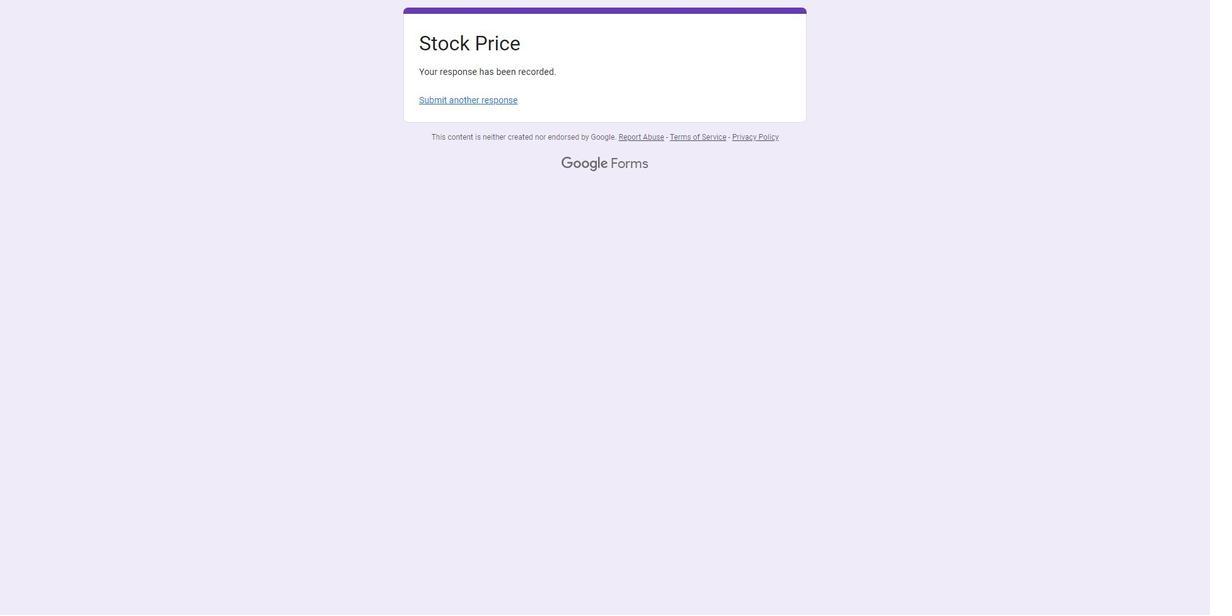Task type: vqa. For each thing, say whether or not it's contained in the screenshot.
Google image
yes



Task type: locate. For each thing, give the bounding box(es) containing it.
heading
[[419, 31, 791, 66]]



Task type: describe. For each thing, give the bounding box(es) containing it.
google image
[[562, 157, 608, 172]]



